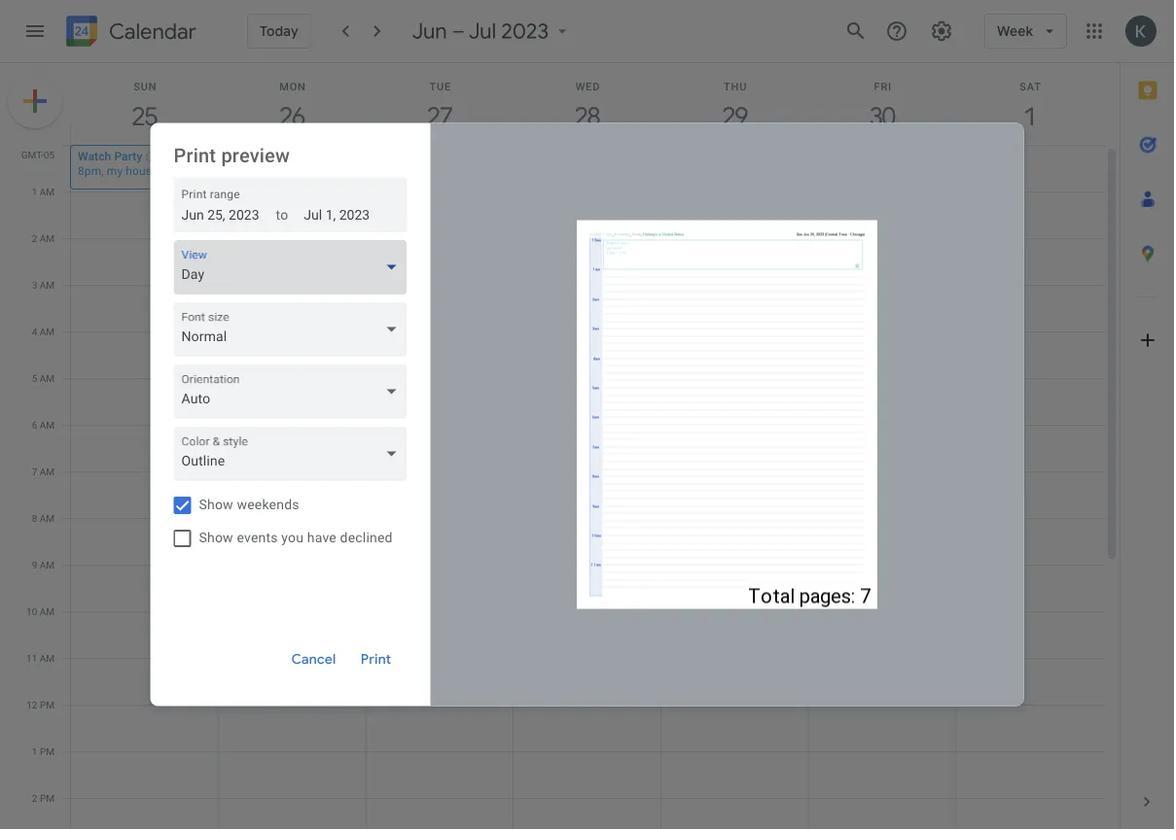 Task type: vqa. For each thing, say whether or not it's contained in the screenshot.
April 6 ELEMENT
no



Task type: locate. For each thing, give the bounding box(es) containing it.
you
[[281, 530, 304, 546]]

weekends
[[237, 497, 299, 513]]

show left events
[[199, 530, 233, 546]]

pm
[[40, 700, 54, 711], [40, 746, 54, 758], [40, 793, 54, 805]]

2 pm from the top
[[40, 746, 54, 758]]

11
[[26, 653, 37, 665]]

2023
[[502, 18, 549, 45]]

am right 5 in the left of the page
[[40, 373, 54, 384]]

grid
[[0, 63, 1120, 830]]

1 cell from the left
[[70, 145, 219, 830]]

print up print range
[[174, 144, 216, 167]]

am right the 8
[[40, 513, 54, 524]]

am right 4
[[40, 326, 54, 338]]

am right '10'
[[40, 606, 54, 618]]

0 vertical spatial 2
[[32, 233, 37, 244]]

show events you have declined
[[199, 530, 393, 546]]

am for 6 am
[[40, 419, 54, 431]]

1 for 1 pm
[[32, 746, 37, 758]]

8 am from the top
[[40, 513, 54, 524]]

show left the weekends
[[199, 497, 233, 513]]

2 column header from the left
[[218, 63, 366, 145]]

range
[[210, 188, 240, 201]]

1 pm from the top
[[40, 700, 54, 711]]

2 show from the top
[[199, 530, 233, 546]]

print preview
[[174, 144, 290, 167]]

am for 4 am
[[40, 326, 54, 338]]

7 am
[[32, 466, 54, 478]]

print range
[[181, 188, 240, 201]]

05
[[44, 149, 54, 161]]

print left range
[[181, 188, 207, 201]]

3 pm from the top
[[40, 793, 54, 805]]

2 vertical spatial print
[[361, 651, 391, 668]]

am for 1 am
[[40, 186, 54, 198]]

am for 8 am
[[40, 513, 54, 524]]

jul
[[469, 18, 497, 45]]

7 column header from the left
[[956, 63, 1104, 145]]

cell containing office layout brainstorming
[[513, 145, 666, 830]]

am for 2 am
[[40, 233, 54, 244]]

2 down 1 pm
[[32, 793, 37, 805]]

am right 7
[[40, 466, 54, 478]]

7
[[32, 466, 37, 478]]

am right 3
[[40, 279, 54, 291]]

8pm
[[78, 164, 101, 178]]

room
[[594, 561, 625, 575]]

have
[[307, 530, 337, 546]]

am for 10 am
[[40, 606, 54, 618]]

,
[[101, 164, 104, 178]]

office layout brainstorming conf room a
[[521, 546, 666, 575]]

6 cell from the left
[[809, 145, 957, 830]]

am right 11
[[40, 653, 54, 665]]

print
[[174, 144, 216, 167], [181, 188, 207, 201], [361, 651, 391, 668]]

2 1 from the top
[[32, 746, 37, 758]]

–
[[452, 18, 465, 45]]

1 am from the top
[[40, 186, 54, 198]]

am down 1 am
[[40, 233, 54, 244]]

am right "6"
[[40, 419, 54, 431]]

am right 9
[[40, 559, 54, 571]]

support image
[[885, 19, 909, 43]]

am for 7 am
[[40, 466, 54, 478]]

3 cell from the left
[[366, 145, 514, 830]]

5 am from the top
[[40, 373, 54, 384]]

7 am from the top
[[40, 466, 54, 478]]

10 am
[[26, 606, 54, 618]]

a
[[628, 561, 636, 575]]

0 vertical spatial 1
[[32, 186, 37, 198]]

2 for 2 pm
[[32, 793, 37, 805]]

events
[[237, 530, 278, 546]]

jun – jul 2023
[[412, 18, 549, 45]]

11 am from the top
[[40, 653, 54, 665]]

1 2 from the top
[[32, 233, 37, 244]]

10 am from the top
[[40, 606, 54, 618]]

print preview element
[[0, 0, 1174, 830]]

6 am from the top
[[40, 419, 54, 431]]

pm up 2 pm
[[40, 746, 54, 758]]

1 1 from the top
[[32, 186, 37, 198]]

4
[[32, 326, 37, 338]]

1 down the 12
[[32, 746, 37, 758]]

None field
[[174, 240, 415, 295], [174, 303, 415, 357], [174, 365, 415, 419], [174, 427, 415, 482], [174, 240, 415, 295], [174, 303, 415, 357], [174, 365, 415, 419], [174, 427, 415, 482]]

am
[[40, 186, 54, 198], [40, 233, 54, 244], [40, 279, 54, 291], [40, 326, 54, 338], [40, 373, 54, 384], [40, 419, 54, 431], [40, 466, 54, 478], [40, 513, 54, 524], [40, 559, 54, 571], [40, 606, 54, 618], [40, 653, 54, 665]]

11 am
[[26, 653, 54, 665]]

10
[[26, 606, 37, 618]]

1 vertical spatial pm
[[40, 746, 54, 758]]

calendar heading
[[105, 18, 196, 45]]

1 pm
[[32, 746, 54, 758]]

print right cancel button
[[361, 651, 391, 668]]

row
[[62, 145, 1104, 830]]

1
[[32, 186, 37, 198], [32, 746, 37, 758]]

8
[[32, 513, 37, 524]]

0 vertical spatial pm
[[40, 700, 54, 711]]

1 vertical spatial show
[[199, 530, 233, 546]]

show weekends
[[199, 497, 299, 513]]

0 vertical spatial print
[[174, 144, 216, 167]]

2
[[32, 233, 37, 244], [32, 793, 37, 805]]

1 for 1 am
[[32, 186, 37, 198]]

12
[[27, 700, 37, 711]]

4 am
[[32, 326, 54, 338]]

5
[[32, 373, 37, 384]]

pm down 1 pm
[[40, 793, 54, 805]]

tab list
[[1121, 63, 1174, 775]]

row containing watch party :)
[[62, 145, 1104, 830]]

cancel button
[[283, 637, 345, 683]]

2 2 from the top
[[32, 793, 37, 805]]

2 up 3
[[32, 233, 37, 244]]

print button
[[345, 637, 407, 683]]

show
[[199, 497, 233, 513], [199, 530, 233, 546]]

4 am from the top
[[40, 326, 54, 338]]

show for show weekends
[[199, 497, 233, 513]]

2 cell from the left
[[219, 145, 366, 830]]

today button
[[247, 14, 311, 49]]

6 am
[[32, 419, 54, 431]]

pm for 2 pm
[[40, 793, 54, 805]]

cell
[[70, 145, 219, 830], [219, 145, 366, 830], [366, 145, 514, 830], [513, 145, 666, 830], [661, 145, 809, 830], [809, 145, 957, 830], [957, 145, 1104, 830]]

row inside grid
[[62, 145, 1104, 830]]

9 am
[[32, 559, 54, 571]]

pm right the 12
[[40, 700, 54, 711]]

9 am from the top
[[40, 559, 54, 571]]

1 vertical spatial 2
[[32, 793, 37, 805]]

1 vertical spatial 1
[[32, 746, 37, 758]]

column header
[[70, 63, 219, 145], [218, 63, 366, 145], [365, 63, 514, 145], [513, 63, 661, 145], [660, 63, 809, 145], [808, 63, 957, 145], [956, 63, 1104, 145]]

4 column header from the left
[[513, 63, 661, 145]]

3 am from the top
[[40, 279, 54, 291]]

2 am from the top
[[40, 233, 54, 244]]

2 vertical spatial pm
[[40, 793, 54, 805]]

print inside button
[[361, 651, 391, 668]]

4 cell from the left
[[513, 145, 666, 830]]

1 show from the top
[[199, 497, 233, 513]]

print for print range
[[181, 188, 207, 201]]

gmt-05
[[21, 149, 54, 161]]

1 down the gmt-
[[32, 186, 37, 198]]

1 vertical spatial print
[[181, 188, 207, 201]]

0 vertical spatial show
[[199, 497, 233, 513]]

house!
[[126, 164, 161, 178]]

am down 05
[[40, 186, 54, 198]]

12 pm
[[27, 700, 54, 711]]



Task type: describe. For each thing, give the bounding box(es) containing it.
pm for 12 pm
[[40, 700, 54, 711]]

3
[[32, 279, 37, 291]]

today
[[260, 23, 298, 40]]

2 am
[[32, 233, 54, 244]]

jun
[[412, 18, 447, 45]]

conf
[[566, 561, 591, 575]]

2 pm
[[32, 793, 54, 805]]

pm for 1 pm
[[40, 746, 54, 758]]

party
[[114, 149, 142, 163]]

jun – jul 2023 button
[[404, 18, 580, 45]]

am for 3 am
[[40, 279, 54, 291]]

to
[[276, 207, 288, 223]]

print preview image
[[577, 220, 878, 610]]

7 cell from the left
[[957, 145, 1104, 830]]

calendar
[[109, 18, 196, 45]]

preview
[[221, 144, 290, 167]]

calendar element
[[62, 12, 196, 54]]

layout
[[556, 546, 588, 560]]

5 am
[[32, 373, 54, 384]]

8 am
[[32, 513, 54, 524]]

6
[[32, 419, 37, 431]]

grid containing watch party :)
[[0, 63, 1120, 830]]

cell containing watch party :)
[[70, 145, 219, 830]]

am for 9 am
[[40, 559, 54, 571]]

3 am
[[32, 279, 54, 291]]

3 column header from the left
[[365, 63, 514, 145]]

declined
[[340, 530, 393, 546]]

watch
[[78, 149, 111, 163]]

show for show events you have declined
[[199, 530, 233, 546]]

office
[[521, 546, 553, 560]]

watch party :) 8pm , my house!
[[78, 149, 161, 178]]

my
[[107, 164, 123, 178]]

5 column header from the left
[[660, 63, 809, 145]]

am for 5 am
[[40, 373, 54, 384]]

2 for 2 am
[[32, 233, 37, 244]]

cancel
[[291, 651, 336, 668]]

print for print preview
[[174, 144, 216, 167]]

Start date text field
[[181, 203, 260, 227]]

5 cell from the left
[[661, 145, 809, 830]]

1 column header from the left
[[70, 63, 219, 145]]

1 am
[[32, 186, 54, 198]]

End date text field
[[304, 203, 370, 227]]

gmt-
[[21, 149, 44, 161]]

6 column header from the left
[[808, 63, 957, 145]]

9
[[32, 559, 37, 571]]

brainstorming
[[591, 546, 666, 560]]

:)
[[145, 149, 153, 163]]

am for 11 am
[[40, 653, 54, 665]]



